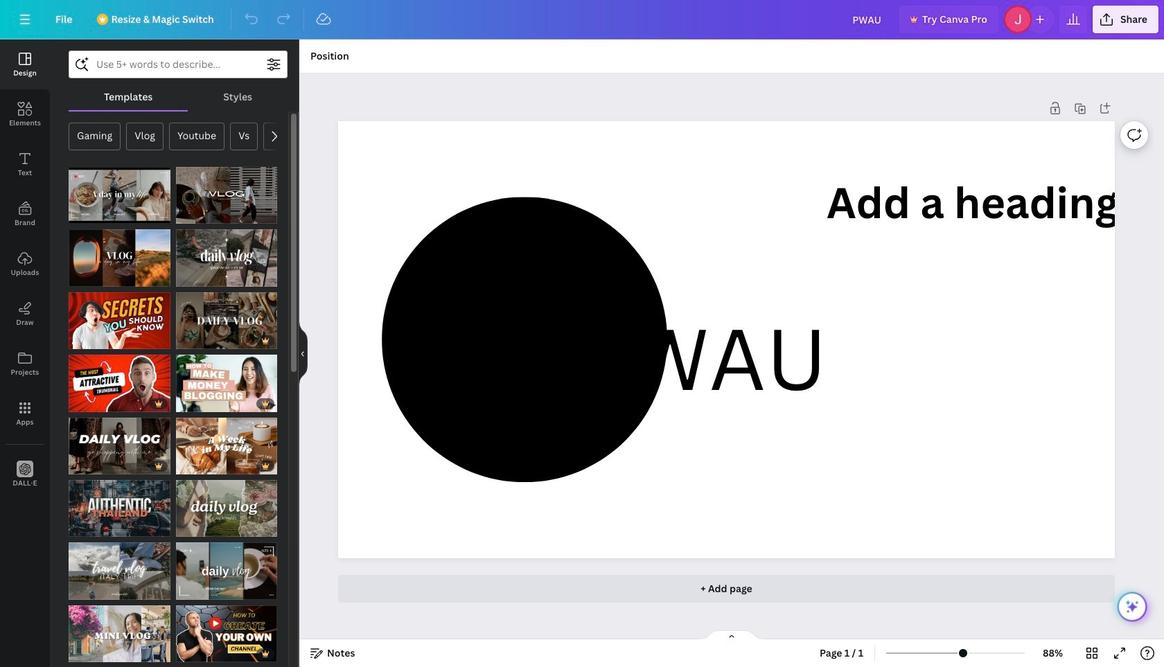 Task type: vqa. For each thing, say whether or not it's contained in the screenshot.
the bottom "Brown Minimalist Lifestyle Daily Vlog YouTube Thumbnail" group
yes



Task type: describe. For each thing, give the bounding box(es) containing it.
white simple mini vlog youtube thumbnail image
[[69, 606, 170, 663]]

hide image
[[299, 320, 308, 387]]

Zoom button
[[1031, 643, 1076, 665]]

marketing channel youtube thumbnail group
[[176, 597, 277, 663]]

red colorful tips youtube thumbnail image
[[69, 292, 170, 350]]

most attractive youtube thumbnail image
[[69, 355, 170, 412]]

1 vertical spatial brown minimalist lifestyle daily vlog youtube thumbnail group
[[176, 535, 277, 600]]

green white minimalistic simple collage  daily vlog youtube thumbnail image
[[176, 480, 277, 538]]

green white minimalistic simple collage  daily vlog youtube thumbnail group
[[176, 472, 277, 538]]

neutral minimalist travel vlog youtube thumbnail image
[[69, 543, 170, 600]]

orange yellow minimalist aesthetic a day in my life travel vlog youtube thumbnail group
[[69, 221, 170, 287]]

neutral elegant minimalist daily vlog youtube thumbnail group
[[176, 221, 277, 287]]

dark grey minimalist photo travel youtube thumbnail image
[[69, 480, 170, 538]]



Task type: locate. For each thing, give the bounding box(es) containing it.
brown minimalist lifestyle daily vlog youtube thumbnail group up marketing channel youtube thumbnail at the bottom
[[176, 535, 277, 600]]

white simple mini vlog youtube thumbnail group
[[69, 597, 170, 663]]

0 horizontal spatial brown minimalist lifestyle daily vlog youtube thumbnail group
[[69, 159, 170, 224]]

show pages image
[[699, 630, 765, 641]]

white brown modern playful daily vlog youtube thumbnail group
[[176, 409, 277, 475]]

1 vertical spatial brown minimalist lifestyle daily vlog youtube thumbnail image
[[176, 543, 277, 600]]

Design title text field
[[842, 6, 894, 33]]

orange yellow minimalist aesthetic a day in my life travel vlog youtube thumbnail image
[[69, 230, 170, 287]]

brown minimalist lifestyle daily vlog youtube thumbnail image down green white minimalistic simple collage  daily vlog youtube thumbnail
[[176, 543, 277, 600]]

1 horizontal spatial brown minimalist lifestyle daily vlog youtube thumbnail image
[[176, 543, 277, 600]]

brown black elegant aesthetic fashion vlog youtube thumbnail group
[[69, 409, 170, 475]]

brown minimalist lifestyle daily vlog youtube thumbnail image up orange yellow minimalist aesthetic a day in my life travel vlog youtube thumbnail
[[69, 167, 170, 224]]

side panel tab list
[[0, 40, 50, 500]]

neutral minimalist travel vlog youtube thumbnail group
[[69, 535, 170, 600]]

dark grey minimalist photo travel youtube thumbnail group
[[69, 472, 170, 538]]

most attractive youtube thumbnail group
[[69, 347, 170, 412]]

marketing channel youtube thumbnail image
[[176, 606, 277, 663]]

big text how to youtube thumbnail image
[[176, 355, 277, 412]]

1 horizontal spatial brown minimalist lifestyle daily vlog youtube thumbnail group
[[176, 535, 277, 600]]

brown minimalist lifestyle daily vlog youtube thumbnail group
[[69, 159, 170, 224], [176, 535, 277, 600]]

brown and white simple vlog youtube thumbnail group
[[176, 159, 277, 224]]

brown minimalist lifestyle daily vlog youtube thumbnail image
[[69, 167, 170, 224], [176, 543, 277, 600]]

brown minimalist lifestyle daily vlog youtube thumbnail group up orange yellow minimalist aesthetic a day in my life travel vlog youtube thumbnail
[[69, 159, 170, 224]]

red colorful tips youtube thumbnail group
[[69, 284, 170, 350]]

neutral elegant minimalist daily vlog youtube thumbnail image
[[176, 230, 277, 287]]

white brown modern playful daily vlog youtube thumbnail image
[[176, 418, 277, 475]]

brown white modern lifestyle vlog youtube thumbnail group
[[176, 284, 277, 350]]

0 vertical spatial brown minimalist lifestyle daily vlog youtube thumbnail group
[[69, 159, 170, 224]]

brown white modern lifestyle vlog youtube thumbnail image
[[176, 292, 277, 350]]

0 vertical spatial brown minimalist lifestyle daily vlog youtube thumbnail image
[[69, 167, 170, 224]]

main menu bar
[[0, 0, 1165, 40]]

brown black elegant aesthetic fashion vlog youtube thumbnail image
[[69, 418, 170, 475]]

0 horizontal spatial brown minimalist lifestyle daily vlog youtube thumbnail image
[[69, 167, 170, 224]]

canva assistant image
[[1125, 599, 1141, 616]]

brown and white simple vlog youtube thumbnail image
[[176, 167, 277, 224]]

big text how to youtube thumbnail group
[[176, 347, 277, 412]]

Use 5+ words to describe... search field
[[96, 51, 260, 78]]



